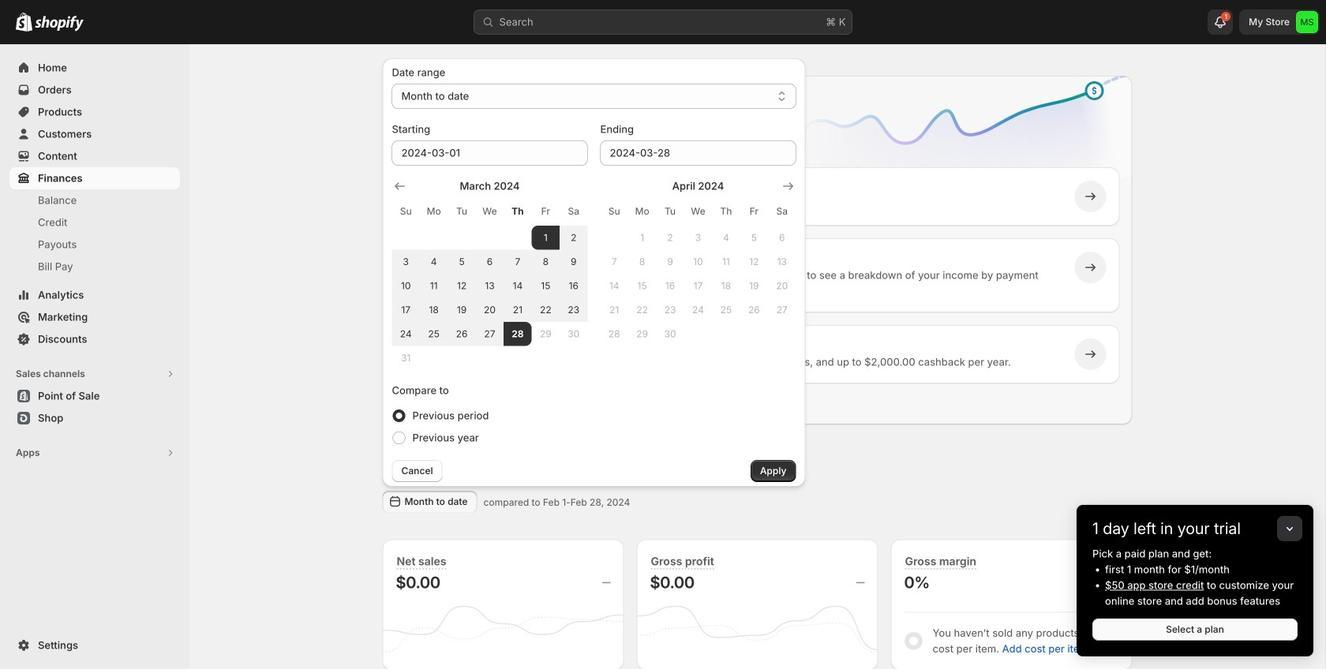 Task type: locate. For each thing, give the bounding box(es) containing it.
grid
[[392, 178, 588, 370], [600, 178, 796, 346]]

saturday element
[[560, 197, 588, 226], [768, 197, 796, 226]]

monday element
[[420, 197, 448, 226], [628, 197, 656, 226]]

1 tuesday element from the left
[[448, 197, 476, 226]]

sunday element
[[392, 197, 420, 226], [600, 197, 628, 226]]

wednesday element for 1st saturday element from the left the tuesday element
[[476, 197, 504, 226]]

1 horizontal spatial monday element
[[628, 197, 656, 226]]

1 thursday element from the left
[[504, 197, 532, 226]]

1 horizontal spatial saturday element
[[768, 197, 796, 226]]

0 horizontal spatial monday element
[[420, 197, 448, 226]]

1 horizontal spatial grid
[[600, 178, 796, 346]]

2 wednesday element from the left
[[684, 197, 712, 226]]

0 horizontal spatial sunday element
[[392, 197, 420, 226]]

1 horizontal spatial tuesday element
[[656, 197, 684, 226]]

None text field
[[392, 141, 588, 166], [600, 141, 796, 166], [392, 141, 588, 166], [600, 141, 796, 166]]

thursday element for first saturday element from the right
[[712, 197, 740, 226]]

friday element
[[532, 197, 560, 226], [740, 197, 768, 226]]

2 tuesday element from the left
[[656, 197, 684, 226]]

1 friday element from the left
[[532, 197, 560, 226]]

2 sunday element from the left
[[600, 197, 628, 226]]

1 sunday element from the left
[[392, 197, 420, 226]]

2 monday element from the left
[[628, 197, 656, 226]]

0 horizontal spatial grid
[[392, 178, 588, 370]]

thursday element
[[504, 197, 532, 226], [712, 197, 740, 226]]

0 horizontal spatial friday element
[[532, 197, 560, 226]]

1 horizontal spatial wednesday element
[[684, 197, 712, 226]]

0 horizontal spatial shopify image
[[16, 12, 32, 31]]

1 horizontal spatial friday element
[[740, 197, 768, 226]]

2 thursday element from the left
[[712, 197, 740, 226]]

1 horizontal spatial thursday element
[[712, 197, 740, 226]]

1 wednesday element from the left
[[476, 197, 504, 226]]

1 horizontal spatial sunday element
[[600, 197, 628, 226]]

1 monday element from the left
[[420, 197, 448, 226]]

friday element for 1st saturday element from the left
[[532, 197, 560, 226]]

0 horizontal spatial saturday element
[[560, 197, 588, 226]]

tuesday element
[[448, 197, 476, 226], [656, 197, 684, 226]]

0 horizontal spatial wednesday element
[[476, 197, 504, 226]]

0 horizontal spatial thursday element
[[504, 197, 532, 226]]

0 horizontal spatial tuesday element
[[448, 197, 476, 226]]

wednesday element
[[476, 197, 504, 226], [684, 197, 712, 226]]

shopify image
[[16, 12, 32, 31], [35, 16, 84, 31]]

2 friday element from the left
[[740, 197, 768, 226]]

1 grid from the left
[[392, 178, 588, 370]]



Task type: vqa. For each thing, say whether or not it's contained in the screenshot.
grid
yes



Task type: describe. For each thing, give the bounding box(es) containing it.
wednesday element for first saturday element from the right's the tuesday element
[[684, 197, 712, 226]]

monday element for sunday element for 1st saturday element from the left the tuesday element
[[420, 197, 448, 226]]

select a plan image
[[416, 189, 432, 204]]

1 saturday element from the left
[[560, 197, 588, 226]]

tuesday element for first saturday element from the right
[[656, 197, 684, 226]]

thursday element for 1st saturday element from the left
[[504, 197, 532, 226]]

sunday element for 1st saturday element from the left the tuesday element
[[392, 197, 420, 226]]

sunday element for first saturday element from the right's the tuesday element
[[600, 197, 628, 226]]

friday element for first saturday element from the right
[[740, 197, 768, 226]]

line chart image
[[774, 73, 1136, 202]]

set up shopify payments image
[[416, 260, 432, 275]]

monday element for sunday element corresponding to first saturday element from the right's the tuesday element
[[628, 197, 656, 226]]

my store image
[[1296, 11, 1318, 33]]

2 saturday element from the left
[[768, 197, 796, 226]]

2 grid from the left
[[600, 178, 796, 346]]

tuesday element for 1st saturday element from the left
[[448, 197, 476, 226]]

1 horizontal spatial shopify image
[[35, 16, 84, 31]]



